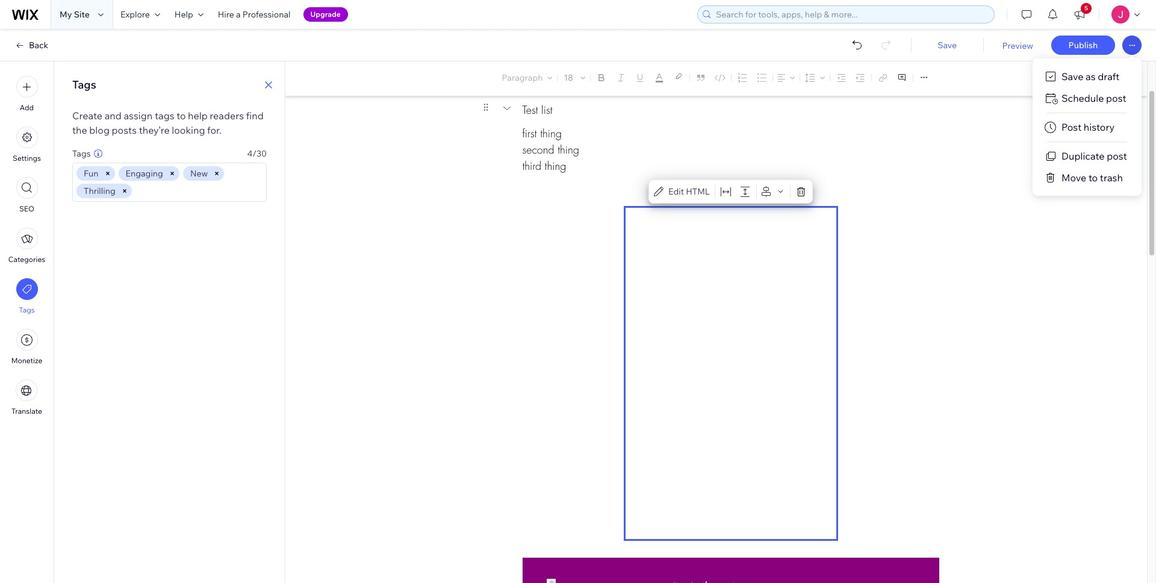 Task type: describe. For each thing, give the bounding box(es) containing it.
post
[[1062, 121, 1082, 133]]

tags button
[[16, 278, 38, 314]]

post for schedule post
[[1107, 92, 1127, 104]]

test
[[523, 103, 538, 117]]

1 vertical spatial thing
[[558, 143, 579, 157]]

back
[[29, 40, 48, 51]]

edit html
[[669, 186, 710, 197]]

menu containing save as draft
[[1033, 66, 1142, 189]]

second
[[523, 143, 555, 157]]

edit html button
[[652, 183, 712, 200]]

upgrade
[[311, 10, 341, 19]]

find
[[246, 110, 264, 122]]

5
[[1085, 4, 1088, 12]]

posts
[[112, 124, 137, 136]]

duplicate
[[1062, 150, 1105, 162]]

first thing second thing third thing
[[523, 126, 579, 173]]

tags element
[[72, 163, 267, 202]]

add button
[[16, 76, 38, 112]]

test list
[[523, 103, 553, 117]]

upgrade button
[[303, 7, 348, 22]]

save as draft button
[[1033, 66, 1142, 87]]

third
[[523, 159, 542, 173]]

seo
[[19, 204, 34, 213]]

Tags field
[[135, 181, 263, 201]]

professional
[[243, 9, 291, 20]]

save as draft
[[1062, 70, 1120, 83]]

back button
[[14, 40, 48, 51]]

0 vertical spatial tags
[[72, 78, 96, 92]]

monetize button
[[11, 329, 42, 365]]

readers
[[210, 110, 244, 122]]

blog
[[89, 124, 110, 136]]

edit
[[669, 186, 684, 197]]

paragraph button
[[500, 69, 555, 86]]

categories
[[8, 255, 45, 264]]

the
[[72, 124, 87, 136]]

preview button
[[1003, 40, 1034, 51]]

move to trash
[[1062, 172, 1123, 184]]

publish
[[1069, 40, 1098, 51]]

post history
[[1062, 121, 1115, 133]]

thrilling
[[84, 186, 116, 196]]

settings button
[[13, 126, 41, 163]]

help button
[[167, 0, 211, 29]]

help
[[175, 9, 193, 20]]

engaging
[[126, 168, 163, 179]]

and
[[105, 110, 122, 122]]

to inside the "create and assign tags to help readers find the blog posts they're looking for."
[[177, 110, 186, 122]]

preview
[[1003, 40, 1034, 51]]

site
[[74, 9, 90, 20]]

for.
[[207, 124, 222, 136]]

as
[[1086, 70, 1096, 83]]

create and assign tags to help readers find the blog posts they're looking for.
[[72, 110, 264, 136]]

my
[[60, 9, 72, 20]]

paragraph
[[502, 72, 543, 83]]

post history button
[[1033, 116, 1142, 138]]

schedule
[[1062, 92, 1104, 104]]

draft
[[1098, 70, 1120, 83]]

Search for tools, apps, help & more... field
[[713, 6, 991, 23]]

settings
[[13, 154, 41, 163]]



Task type: vqa. For each thing, say whether or not it's contained in the screenshot.
Create at the left
yes



Task type: locate. For each thing, give the bounding box(es) containing it.
history
[[1084, 121, 1115, 133]]

to left trash
[[1089, 172, 1098, 184]]

first
[[523, 126, 537, 140]]

0 horizontal spatial save
[[938, 40, 957, 51]]

duplicate post
[[1062, 150, 1127, 162]]

they're
[[139, 124, 170, 136]]

0 vertical spatial to
[[177, 110, 186, 122]]

publish button
[[1052, 36, 1116, 55]]

fun
[[84, 168, 98, 179]]

2 vertical spatial tags
[[19, 305, 35, 314]]

tags up create
[[72, 78, 96, 92]]

0 vertical spatial save
[[938, 40, 957, 51]]

to inside button
[[1089, 172, 1098, 184]]

0 vertical spatial post
[[1107, 92, 1127, 104]]

menu containing add
[[0, 69, 54, 423]]

assign
[[124, 110, 153, 122]]

4
[[247, 148, 253, 159]]

trash
[[1100, 172, 1123, 184]]

help
[[188, 110, 208, 122]]

tags up monetize button
[[19, 305, 35, 314]]

hire
[[218, 9, 234, 20]]

thing up second
[[540, 126, 562, 140]]

hire a professional
[[218, 9, 291, 20]]

thing
[[540, 126, 562, 140], [558, 143, 579, 157], [545, 159, 567, 173]]

tags inside button
[[19, 305, 35, 314]]

to up the looking
[[177, 110, 186, 122]]

hire a professional link
[[211, 0, 298, 29]]

tags up fun on the left top
[[72, 148, 91, 159]]

1 vertical spatial save
[[1062, 70, 1084, 83]]

30
[[257, 148, 267, 159]]

create
[[72, 110, 102, 122]]

1 horizontal spatial save
[[1062, 70, 1084, 83]]

5 button
[[1067, 0, 1093, 29]]

to
[[177, 110, 186, 122], [1089, 172, 1098, 184]]

post down notes
[[1107, 92, 1127, 104]]

save button
[[923, 40, 972, 51]]

1 vertical spatial to
[[1089, 172, 1098, 184]]

looking
[[172, 124, 205, 136]]

0 vertical spatial thing
[[540, 126, 562, 140]]

thing right second
[[558, 143, 579, 157]]

save inside button
[[1062, 70, 1084, 83]]

explore
[[120, 9, 150, 20]]

html
[[686, 186, 710, 197]]

my site
[[60, 9, 90, 20]]

/
[[253, 148, 257, 159]]

0 horizontal spatial to
[[177, 110, 186, 122]]

move
[[1062, 172, 1087, 184]]

save
[[938, 40, 957, 51], [1062, 70, 1084, 83]]

post
[[1107, 92, 1127, 104], [1107, 150, 1127, 162]]

1 vertical spatial post
[[1107, 150, 1127, 162]]

1 vertical spatial tags
[[72, 148, 91, 159]]

1 horizontal spatial menu
[[1033, 66, 1142, 189]]

save for save as draft
[[1062, 70, 1084, 83]]

thing right third
[[545, 159, 567, 173]]

schedule post
[[1062, 92, 1127, 104]]

add
[[20, 103, 34, 112]]

0 horizontal spatial menu
[[0, 69, 54, 423]]

translate
[[11, 407, 42, 416]]

tags
[[72, 78, 96, 92], [72, 148, 91, 159], [19, 305, 35, 314]]

translate button
[[11, 379, 42, 416]]

schedule post button
[[1033, 87, 1142, 109]]

1 horizontal spatial to
[[1089, 172, 1098, 184]]

save for save
[[938, 40, 957, 51]]

post up trash
[[1107, 150, 1127, 162]]

a
[[236, 9, 241, 20]]

duplicate post button
[[1033, 145, 1142, 167]]

notes button
[[1084, 70, 1133, 87]]

menu
[[1033, 66, 1142, 189], [0, 69, 54, 423]]

move to trash button
[[1033, 167, 1142, 189]]

post for duplicate post
[[1107, 150, 1127, 162]]

4 / 30
[[247, 148, 267, 159]]

notes
[[1106, 73, 1129, 84]]

list
[[542, 103, 553, 117]]

new
[[190, 168, 208, 179]]

2 vertical spatial thing
[[545, 159, 567, 173]]

categories button
[[8, 228, 45, 264]]

seo button
[[16, 177, 38, 213]]

monetize
[[11, 356, 42, 365]]

tags
[[155, 110, 174, 122]]



